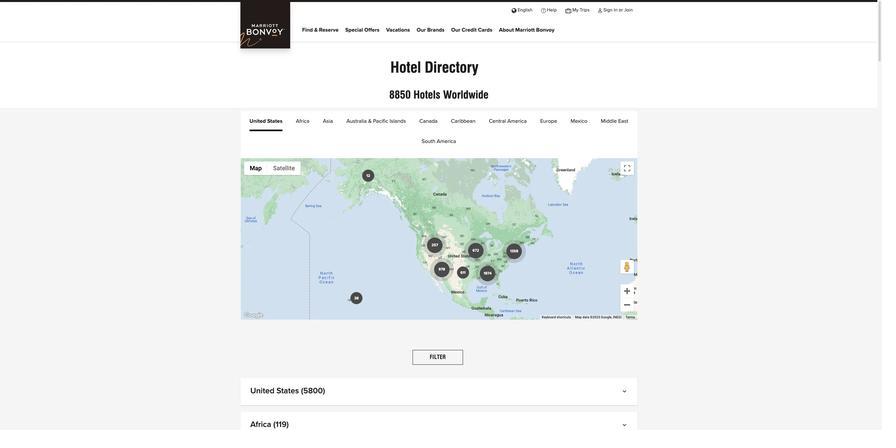 Task type: locate. For each thing, give the bounding box(es) containing it.
map inside popup button
[[250, 164, 262, 171]]

arrow down image
[[624, 390, 627, 395], [624, 423, 627, 429]]

caribbean
[[451, 118, 476, 124]]

0 vertical spatial arrow down image
[[624, 390, 627, 395]]

0 vertical spatial states
[[267, 118, 283, 124]]

map left satellite
[[250, 164, 262, 171]]

google,
[[601, 315, 613, 319]]

1 horizontal spatial our
[[451, 27, 461, 33]]

0 vertical spatial &
[[314, 27, 318, 33]]

vacations
[[386, 27, 410, 33]]

1 vertical spatial states
[[277, 387, 299, 395]]

1 vertical spatial arrow down image
[[624, 423, 627, 429]]

38 image
[[351, 292, 363, 304]]

map for map data ©2023 google, inegi
[[575, 315, 582, 319]]

united
[[250, 118, 266, 124], [251, 387, 275, 395]]

in
[[614, 8, 618, 12]]

672
[[473, 249, 479, 252]]

0 vertical spatial africa
[[296, 118, 310, 124]]

states
[[267, 118, 283, 124], [277, 387, 299, 395]]

1 horizontal spatial america
[[508, 118, 527, 124]]

africa left (119)
[[251, 421, 271, 429]]

east
[[619, 118, 629, 124]]

africa
[[296, 118, 310, 124], [251, 421, 271, 429]]

satellite button
[[268, 162, 301, 175]]

2 our from the left
[[451, 27, 461, 33]]

map
[[250, 164, 262, 171], [575, 315, 582, 319]]

about marriott bonvoy link
[[499, 25, 555, 35]]

hotels
[[414, 88, 441, 101]]

america for central america
[[508, 118, 527, 124]]

brands
[[427, 27, 445, 33]]

2 arrow down image from the top
[[624, 423, 627, 429]]

our for our brands
[[417, 27, 426, 33]]

1 arrow down image from the top
[[624, 390, 627, 395]]

credit
[[462, 27, 477, 33]]

directory
[[425, 59, 479, 76]]

filter link
[[413, 350, 463, 365]]

©2023
[[590, 315, 601, 319]]

0 horizontal spatial our
[[417, 27, 426, 33]]

map left data
[[575, 315, 582, 319]]

38
[[354, 296, 359, 300]]

8850
[[389, 88, 411, 101]]

& inside "link"
[[314, 27, 318, 33]]

1 horizontal spatial &
[[368, 118, 372, 124]]

bonvoy
[[536, 27, 555, 33]]

australia & pacific islands link
[[347, 111, 406, 131]]

canada link
[[420, 111, 438, 131]]

reserve
[[319, 27, 339, 33]]

our credit cards
[[451, 27, 493, 33]]

worldwide
[[443, 88, 489, 101]]

& left the pacific at the top left of the page
[[368, 118, 372, 124]]

611 image
[[457, 266, 469, 279]]

america
[[508, 118, 527, 124], [437, 139, 456, 144]]

12 image
[[362, 170, 375, 182]]

terms
[[626, 315, 635, 319]]

our left credit
[[451, 27, 461, 33]]

or
[[619, 8, 623, 12]]

africa left asia
[[296, 118, 310, 124]]

central
[[489, 118, 506, 124]]

0 horizontal spatial america
[[437, 139, 456, 144]]

0 horizontal spatial &
[[314, 27, 318, 33]]

1 horizontal spatial africa
[[296, 118, 310, 124]]

help
[[547, 8, 557, 12]]

states left africa link at top
[[267, 118, 283, 124]]

map for map
[[250, 164, 262, 171]]

1358
[[510, 249, 519, 253]]

our left brands
[[417, 27, 426, 33]]

account image
[[599, 8, 603, 12]]

our credit cards link
[[451, 25, 493, 35]]

united for united states (5800)
[[251, 387, 275, 395]]

1 vertical spatial united
[[251, 387, 275, 395]]

our
[[417, 27, 426, 33], [451, 27, 461, 33]]

arrow down image for africa (119)
[[624, 423, 627, 429]]

middle
[[601, 118, 617, 124]]

asia
[[323, 118, 333, 124]]

states left the (5800)
[[277, 387, 299, 395]]

menu bar
[[244, 162, 301, 175]]

1 vertical spatial &
[[368, 118, 372, 124]]

data
[[583, 315, 590, 319]]

canada
[[420, 118, 438, 124]]

terms link
[[626, 315, 635, 319]]

1 horizontal spatial map
[[575, 315, 582, 319]]

1 our from the left
[[417, 27, 426, 33]]

special offers link
[[345, 25, 380, 35]]

america for south america
[[437, 139, 456, 144]]

south america link
[[422, 131, 456, 151]]

&
[[314, 27, 318, 33], [368, 118, 372, 124]]

1 vertical spatial map
[[575, 315, 582, 319]]

& for reserve
[[314, 27, 318, 33]]

1 vertical spatial america
[[437, 139, 456, 144]]

united states (5800)
[[251, 387, 325, 395]]

0 vertical spatial america
[[508, 118, 527, 124]]

0 horizontal spatial map
[[250, 164, 262, 171]]

america right central
[[508, 118, 527, 124]]

caribbean link
[[451, 111, 476, 131]]

0 horizontal spatial africa
[[251, 421, 271, 429]]

africa for africa
[[296, 118, 310, 124]]

1 vertical spatial africa
[[251, 421, 271, 429]]

america right south
[[437, 139, 456, 144]]

& right find
[[314, 27, 318, 33]]

257
[[432, 243, 438, 247]]

0 vertical spatial map
[[250, 164, 262, 171]]

africa for africa (119)
[[251, 421, 271, 429]]

help link
[[537, 2, 561, 17]]

cards
[[478, 27, 493, 33]]

0 vertical spatial united
[[250, 118, 266, 124]]



Task type: vqa. For each thing, say whether or not it's contained in the screenshot.
round icon associated with Help
no



Task type: describe. For each thing, give the bounding box(es) containing it.
sign in or join
[[604, 8, 633, 12]]

shortcuts
[[557, 315, 571, 319]]

central america link
[[489, 111, 527, 131]]

special offers
[[345, 27, 380, 33]]

middle east
[[601, 118, 629, 124]]

find & reserve link
[[302, 25, 339, 35]]

our brands
[[417, 27, 445, 33]]

map button
[[244, 162, 268, 175]]

united states
[[250, 118, 283, 124]]

611
[[461, 271, 466, 274]]

978
[[439, 268, 445, 271]]

states for united states (5800)
[[277, 387, 299, 395]]

globe image
[[512, 8, 517, 12]]

& for pacific
[[368, 118, 372, 124]]

islands
[[390, 118, 406, 124]]

google image
[[242, 311, 265, 320]]

united for united states
[[250, 118, 266, 124]]

arrow down image for united states (5800)
[[624, 390, 627, 395]]

my trips
[[573, 8, 590, 12]]

257 672
[[432, 243, 479, 252]]

asia link
[[323, 111, 333, 131]]

south america
[[422, 139, 456, 144]]

europe
[[541, 118, 558, 124]]

my trips link
[[561, 2, 594, 17]]

inegi
[[614, 315, 622, 319]]

keyboard shortcuts
[[542, 315, 571, 319]]

sign
[[604, 8, 613, 12]]

(119)
[[273, 421, 289, 429]]

our for our credit cards
[[451, 27, 461, 33]]

mexico link
[[571, 111, 588, 131]]

sign in or join link
[[594, 2, 637, 17]]

suitcase image
[[566, 8, 572, 12]]

english link
[[508, 2, 537, 17]]

middle east link
[[601, 111, 629, 131]]

special
[[345, 27, 363, 33]]

united states link
[[250, 111, 283, 131]]

marriott
[[516, 27, 535, 33]]

keyboard
[[542, 315, 556, 319]]

australia
[[347, 118, 367, 124]]

filter
[[430, 354, 446, 360]]

africa (119)
[[251, 421, 289, 429]]

trips
[[580, 8, 590, 12]]

english
[[518, 8, 533, 12]]

my
[[573, 8, 579, 12]]

hotel
[[391, 59, 421, 76]]

join
[[625, 8, 633, 12]]

our brands link
[[417, 25, 445, 35]]

keyboard shortcuts button
[[542, 315, 571, 320]]

africa link
[[296, 111, 310, 131]]

offers
[[365, 27, 380, 33]]

find & reserve
[[302, 27, 339, 33]]

satellite
[[273, 164, 295, 171]]

about
[[499, 27, 514, 33]]

about marriott bonvoy
[[499, 27, 555, 33]]

find
[[302, 27, 313, 33]]

states for united states
[[267, 118, 283, 124]]

help image
[[541, 8, 546, 12]]

europe link
[[541, 111, 558, 131]]

(5800)
[[301, 387, 325, 395]]

vacations link
[[386, 25, 410, 35]]

map region
[[224, 81, 654, 339]]

australia & pacific islands
[[347, 118, 406, 124]]

map data ©2023 google, inegi
[[575, 315, 622, 319]]

8850 hotels worldwide
[[389, 88, 489, 101]]

south
[[422, 139, 436, 144]]

mexico
[[571, 118, 588, 124]]

menu bar containing map
[[244, 162, 301, 175]]

hotel directory
[[391, 59, 479, 76]]

1874
[[484, 272, 492, 275]]

12
[[367, 174, 370, 177]]

pacific
[[373, 118, 388, 124]]

central america
[[489, 118, 527, 124]]



